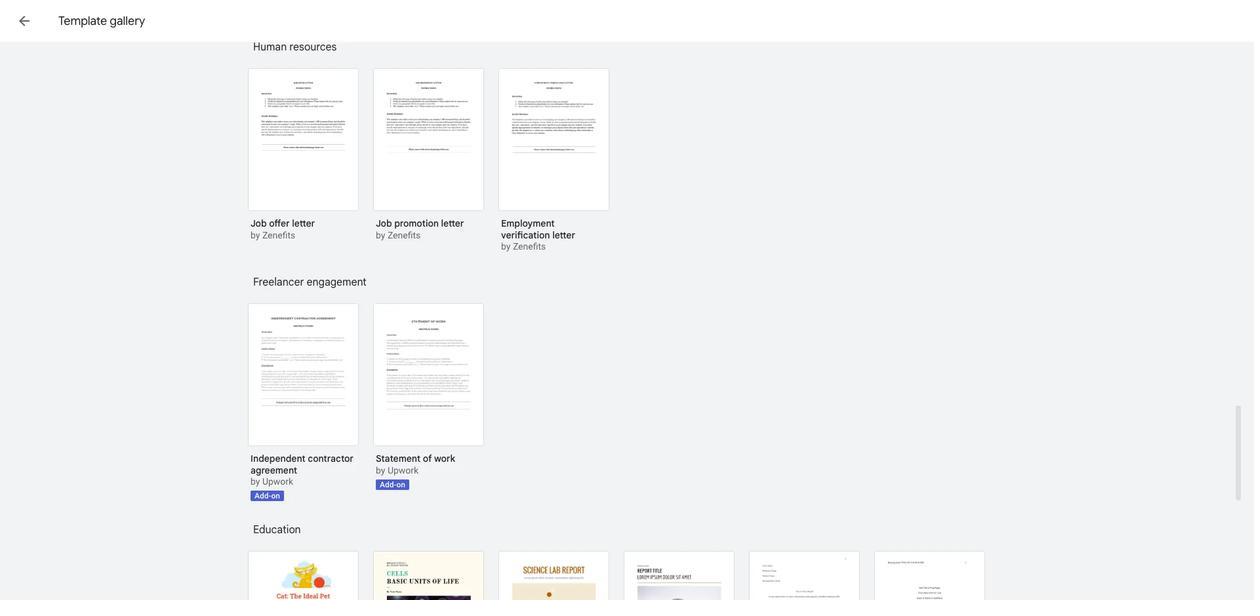 Task type: describe. For each thing, give the bounding box(es) containing it.
education list box
[[248, 552, 1002, 601]]

gallery
[[110, 14, 145, 28]]

employment verification letter by zenefits
[[501, 218, 575, 252]]

job promotion letter by zenefits
[[376, 218, 464, 241]]

offer
[[269, 218, 290, 230]]

statement of work by upwork add-on
[[376, 453, 455, 490]]

zenefits for offer
[[262, 230, 295, 241]]

template
[[58, 14, 107, 28]]

employment
[[501, 218, 555, 230]]

5 option from the left
[[749, 552, 860, 601]]

1 option from the left
[[248, 552, 359, 601]]

letter for job promotion letter
[[441, 218, 464, 230]]

education
[[253, 524, 301, 537]]

by inside statement of work by upwork add-on
[[376, 466, 385, 476]]

letter for employment verification letter
[[553, 230, 575, 241]]

human resources list box
[[248, 68, 1002, 270]]

zenefits link for offer
[[262, 230, 295, 241]]

freelancer engagement list box
[[248, 304, 1002, 518]]

human
[[253, 41, 287, 54]]

letter for job offer letter
[[292, 218, 315, 230]]

employment verification letter option
[[499, 68, 609, 254]]

job promotion letter option
[[373, 68, 484, 243]]

job for job offer letter
[[251, 218, 267, 230]]

docs
[[73, 12, 105, 30]]

human resources
[[253, 41, 337, 54]]

upwork link for independent
[[262, 477, 293, 487]]

upwork link for statement
[[388, 466, 419, 476]]

by for employment verification letter
[[501, 241, 511, 252]]

job offer letter by zenefits
[[251, 218, 315, 241]]

job for job promotion letter
[[376, 218, 392, 230]]

independent contractor agreement option
[[248, 304, 359, 502]]

zenefits for promotion
[[388, 230, 421, 241]]

freelancer engagement
[[253, 276, 367, 289]]

statement of work option
[[373, 304, 484, 491]]



Task type: vqa. For each thing, say whether or not it's contained in the screenshot.
1st menu item from the left
no



Task type: locate. For each thing, give the bounding box(es) containing it.
1 horizontal spatial upwork link
[[388, 466, 419, 476]]

verification
[[501, 230, 550, 241]]

on for statement of work
[[397, 481, 405, 490]]

zenefits link down employment
[[513, 241, 546, 252]]

0 vertical spatial upwork link
[[388, 466, 419, 476]]

upwork down "statement"
[[388, 466, 419, 476]]

resources
[[290, 41, 337, 54]]

option
[[248, 552, 359, 601], [373, 552, 484, 601], [499, 552, 609, 601], [624, 552, 735, 601], [749, 552, 860, 601], [875, 552, 985, 601]]

3 option from the left
[[499, 552, 609, 601]]

zenefits down offer
[[262, 230, 295, 241]]

zenefits link for promotion
[[388, 230, 421, 241]]

2 horizontal spatial zenefits link
[[513, 241, 546, 252]]

1 horizontal spatial zenefits link
[[388, 230, 421, 241]]

upwork
[[388, 466, 419, 476], [262, 477, 293, 487]]

zenefits for verification
[[513, 241, 546, 252]]

2 option from the left
[[373, 552, 484, 601]]

job
[[251, 218, 267, 230], [376, 218, 392, 230]]

1 vertical spatial upwork
[[262, 477, 293, 487]]

choose template dialog dialog
[[0, 0, 1254, 601]]

1 horizontal spatial job
[[376, 218, 392, 230]]

4 option from the left
[[624, 552, 735, 601]]

1 horizontal spatial letter
[[441, 218, 464, 230]]

0 vertical spatial on
[[397, 481, 405, 490]]

0 horizontal spatial letter
[[292, 218, 315, 230]]

0 vertical spatial add-
[[380, 481, 397, 490]]

add- inside independent contractor agreement by upwork add-on
[[255, 492, 271, 501]]

upwork down independent
[[262, 477, 293, 487]]

letter right 'promotion'
[[441, 218, 464, 230]]

by
[[251, 230, 260, 241], [376, 230, 385, 241], [501, 241, 511, 252], [376, 466, 385, 476], [251, 477, 260, 487]]

2 horizontal spatial letter
[[553, 230, 575, 241]]

zenefits link inside job offer letter option
[[262, 230, 295, 241]]

work
[[434, 453, 455, 465]]

by for job offer letter
[[251, 230, 260, 241]]

letter right offer
[[292, 218, 315, 230]]

on for independent contractor agreement
[[271, 492, 280, 501]]

zenefits link down offer
[[262, 230, 295, 241]]

0 horizontal spatial upwork link
[[262, 477, 293, 487]]

upwork link
[[388, 466, 419, 476], [262, 477, 293, 487]]

by inside the 'job offer letter by zenefits'
[[251, 230, 260, 241]]

job inside the 'job offer letter by zenefits'
[[251, 218, 267, 230]]

zenefits link inside employment verification letter option
[[513, 241, 546, 252]]

upwork link down "statement"
[[388, 466, 419, 476]]

1 vertical spatial upwork link
[[262, 477, 293, 487]]

by inside "employment verification letter by zenefits"
[[501, 241, 511, 252]]

by inside independent contractor agreement by upwork add-on
[[251, 477, 260, 487]]

by inside job promotion letter by zenefits
[[376, 230, 385, 241]]

agreement
[[251, 465, 297, 477]]

contractor
[[308, 453, 354, 465]]

6 option from the left
[[875, 552, 985, 601]]

add- down "statement"
[[380, 481, 397, 490]]

0 horizontal spatial on
[[271, 492, 280, 501]]

zenefits link
[[262, 230, 295, 241], [388, 230, 421, 241], [513, 241, 546, 252]]

1 horizontal spatial zenefits
[[388, 230, 421, 241]]

upwork inside statement of work by upwork add-on
[[388, 466, 419, 476]]

zenefits down 'promotion'
[[388, 230, 421, 241]]

upwork inside independent contractor agreement by upwork add-on
[[262, 477, 293, 487]]

letter
[[292, 218, 315, 230], [441, 218, 464, 230], [553, 230, 575, 241]]

promotion
[[394, 218, 439, 230]]

docs link
[[42, 8, 105, 37]]

add- down agreement
[[255, 492, 271, 501]]

add- for statement of work
[[380, 481, 397, 490]]

job left 'promotion'
[[376, 218, 392, 230]]

template gallery
[[58, 14, 145, 28]]

0 horizontal spatial job
[[251, 218, 267, 230]]

job offer letter option
[[248, 68, 359, 243]]

zenefits inside the 'job offer letter by zenefits'
[[262, 230, 295, 241]]

statement
[[376, 453, 421, 465]]

1 horizontal spatial on
[[397, 481, 405, 490]]

upwork for independent
[[262, 477, 293, 487]]

on down agreement
[[271, 492, 280, 501]]

2 horizontal spatial zenefits
[[513, 241, 546, 252]]

freelancer
[[253, 276, 304, 289]]

engagement
[[307, 276, 367, 289]]

zenefits inside job promotion letter by zenefits
[[388, 230, 421, 241]]

letter inside the 'job offer letter by zenefits'
[[292, 218, 315, 230]]

2 job from the left
[[376, 218, 392, 230]]

0 horizontal spatial upwork
[[262, 477, 293, 487]]

1 job from the left
[[251, 218, 267, 230]]

0 horizontal spatial zenefits link
[[262, 230, 295, 241]]

0 horizontal spatial zenefits
[[262, 230, 295, 241]]

by for job promotion letter
[[376, 230, 385, 241]]

0 horizontal spatial add-
[[255, 492, 271, 501]]

upwork link inside statement of work option
[[388, 466, 419, 476]]

add-
[[380, 481, 397, 490], [255, 492, 271, 501]]

1 vertical spatial on
[[271, 492, 280, 501]]

0 vertical spatial upwork
[[388, 466, 419, 476]]

1 vertical spatial add-
[[255, 492, 271, 501]]

on down "statement"
[[397, 481, 405, 490]]

add- for independent contractor agreement
[[255, 492, 271, 501]]

on
[[397, 481, 405, 490], [271, 492, 280, 501]]

independent
[[251, 453, 306, 465]]

zenefits link down 'promotion'
[[388, 230, 421, 241]]

letter inside job promotion letter by zenefits
[[441, 218, 464, 230]]

add- inside statement of work by upwork add-on
[[380, 481, 397, 490]]

job inside job promotion letter by zenefits
[[376, 218, 392, 230]]

upwork for statement
[[388, 466, 419, 476]]

zenefits down employment
[[513, 241, 546, 252]]

1 horizontal spatial upwork
[[388, 466, 419, 476]]

letter right verification
[[553, 230, 575, 241]]

on inside independent contractor agreement by upwork add-on
[[271, 492, 280, 501]]

on inside statement of work by upwork add-on
[[397, 481, 405, 490]]

of
[[423, 453, 432, 465]]

independent contractor agreement by upwork add-on
[[251, 453, 354, 501]]

zenefits link inside job promotion letter option
[[388, 230, 421, 241]]

upwork link inside independent contractor agreement option
[[262, 477, 293, 487]]

1 horizontal spatial add-
[[380, 481, 397, 490]]

upwork link down independent
[[262, 477, 293, 487]]

zenefits
[[262, 230, 295, 241], [388, 230, 421, 241], [513, 241, 546, 252]]

zenefits inside "employment verification letter by zenefits"
[[513, 241, 546, 252]]

letter inside "employment verification letter by zenefits"
[[553, 230, 575, 241]]

job left offer
[[251, 218, 267, 230]]

zenefits link for verification
[[513, 241, 546, 252]]



